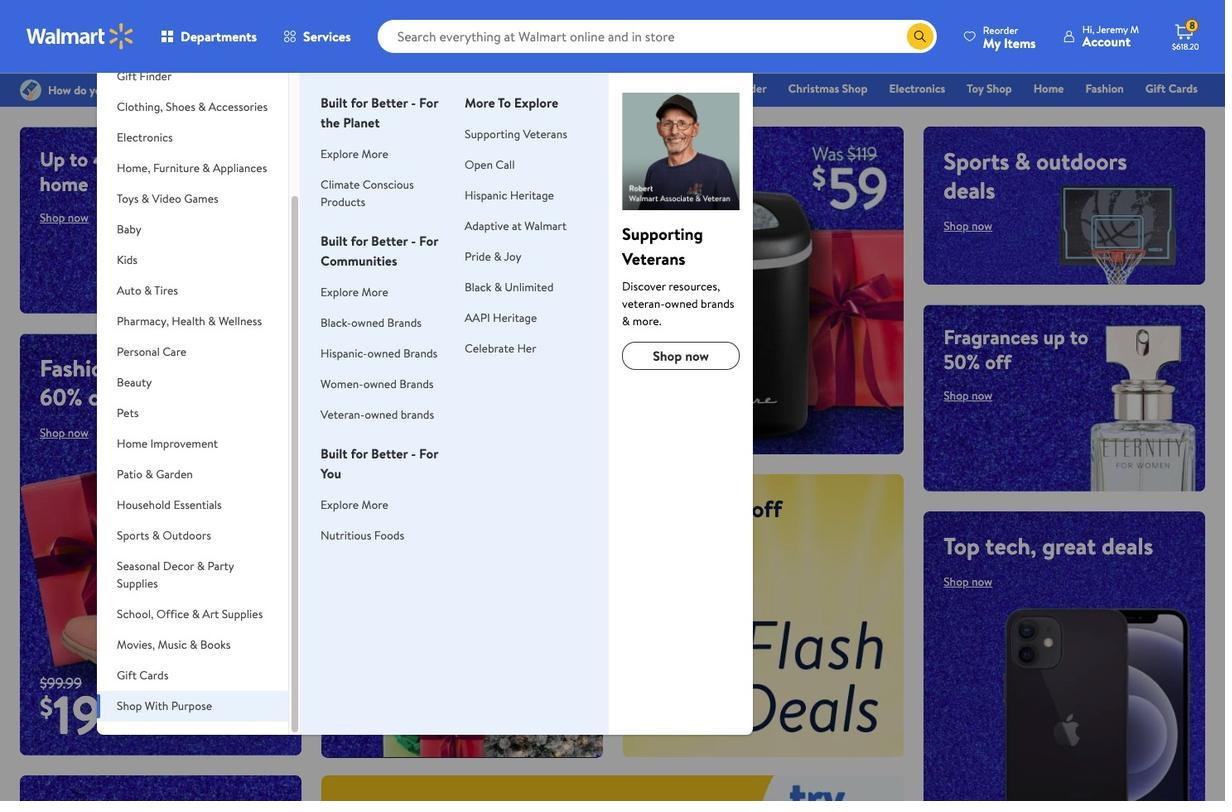 Task type: describe. For each thing, give the bounding box(es) containing it.
built for the
[[321, 94, 348, 112]]

now for fragrances up to 50% off
[[972, 388, 993, 404]]

with
[[145, 698, 168, 715]]

now for fashion gifts up to 60% off
[[68, 425, 89, 441]]

veteran-owned brands link
[[321, 407, 434, 423]]

brands for black-owned brands
[[387, 315, 422, 331]]

seasonal decor & party supplies button
[[97, 552, 288, 600]]

products
[[321, 194, 366, 210]]

adaptive at walmart link
[[465, 218, 567, 234]]

60%
[[40, 381, 83, 413]]

finder for gift finder dropdown button
[[139, 68, 172, 84]]

& right 'toys'
[[141, 191, 149, 207]]

up for up to 40% off home
[[40, 145, 65, 173]]

more to explore
[[465, 94, 559, 112]]

gift cards registry
[[1007, 80, 1198, 120]]

home, furniture & appliances button
[[97, 153, 288, 184]]

great
[[1042, 530, 1096, 563]]

nutritious foods link
[[321, 528, 404, 544]]

household essentials button
[[97, 490, 288, 521]]

celebrate her link
[[465, 340, 536, 357]]

shop now link for up to 40% off home
[[40, 210, 89, 226]]

to inside fashion gifts up to 60% off
[[206, 352, 227, 384]]

now down women-owned brands
[[397, 404, 424, 425]]

search icon image
[[914, 30, 927, 43]]

one
[[1071, 104, 1096, 120]]

fashion gifts up to 60% off
[[40, 352, 227, 413]]

supporting veterans
[[465, 126, 567, 142]]

& left tires at the left of page
[[144, 282, 152, 299]]

- for built for better - for the planet
[[411, 94, 416, 112]]

black & unlimited
[[465, 279, 554, 296]]

was dollar $99.99, now dollar 19.99 group
[[20, 673, 128, 756]]

veteran-owned brands
[[321, 407, 434, 423]]

deals for top tech, great deals
[[1102, 530, 1153, 563]]

grocery & essentials
[[586, 80, 689, 97]]

to inside the 'fragrances up to 50% off'
[[1070, 323, 1089, 351]]

improvement
[[150, 436, 218, 452]]

supporting veterans discover resources, veteran-owned brands & more.
[[622, 223, 734, 330]]

built for better - for the planet
[[321, 94, 438, 132]]

to for up to 65% off
[[677, 493, 699, 525]]

purpose
[[171, 698, 212, 715]]

walmart+ link
[[1141, 103, 1205, 121]]

m
[[1131, 22, 1139, 36]]

electronics for the electronics link on the top right of the page
[[889, 80, 945, 97]]

- for built for better - for communities
[[411, 232, 416, 250]]

shop now for fragrances up to 50% off
[[944, 388, 993, 404]]

up inside the 'fragrances up to 50% off'
[[1043, 323, 1065, 351]]

owned for women-owned brands
[[363, 376, 397, 393]]

Walmart Site-Wide search field
[[377, 20, 937, 53]]

shop with purpose image
[[622, 93, 740, 210]]

garden
[[156, 466, 193, 483]]

departments
[[181, 27, 257, 46]]

pets
[[117, 405, 139, 422]]

& right the music on the bottom left of the page
[[190, 637, 197, 654]]

owned for veteran-owned brands
[[365, 407, 398, 423]]

to for up to 40% off home
[[70, 145, 88, 173]]

shop with purpose
[[117, 698, 212, 715]]

off for up to 65% off
[[752, 493, 782, 525]]

gift cards button
[[97, 661, 288, 692]]

supplies for school, office & art supplies
[[222, 606, 263, 623]]

& inside dropdown button
[[152, 528, 160, 544]]

sports & outdoors
[[117, 528, 211, 544]]

$99.99 $ 19 99
[[40, 673, 128, 752]]

explore more link for communities
[[321, 284, 388, 301]]

fashion for fashion
[[1086, 80, 1124, 97]]

hi,
[[1083, 22, 1095, 36]]

personal
[[117, 344, 160, 360]]

pride & joy
[[465, 249, 521, 265]]

off for up to 50% off seasonal decor
[[436, 493, 462, 521]]

explore more for communities
[[321, 284, 388, 301]]

built for communities
[[321, 232, 348, 250]]

climate
[[321, 176, 360, 193]]

my
[[983, 34, 1001, 52]]

baby
[[117, 221, 141, 238]]

hispanic heritage link
[[465, 187, 554, 204]]

gift finder for gift finder link
[[711, 80, 767, 97]]

games
[[184, 191, 218, 207]]

gift finder for gift finder dropdown button
[[117, 68, 172, 84]]

$618.20
[[1172, 41, 1199, 52]]

explore for built for better - for the planet
[[321, 146, 359, 162]]

explore for built for better - for communities
[[321, 284, 359, 301]]

for for built for better - for the planet
[[419, 94, 438, 112]]

climate conscious products link
[[321, 176, 414, 210]]

seasonal
[[117, 558, 160, 575]]

gift finder button
[[97, 61, 288, 92]]

furniture
[[153, 160, 200, 176]]

essentials inside dropdown button
[[173, 497, 222, 514]]

gift finder link
[[703, 80, 774, 98]]

better for communities
[[371, 232, 408, 250]]

explore for built for better - for you
[[321, 497, 359, 514]]

conscious
[[363, 176, 414, 193]]

for for built for better - for communities
[[419, 232, 438, 250]]

more for built for better - for the planet
[[362, 146, 388, 162]]

planet
[[343, 113, 380, 132]]

owned for hispanic-owned brands
[[367, 345, 401, 362]]

brands for hispanic-owned brands
[[403, 345, 438, 362]]

shop now link for fragrances up to 50% off
[[944, 388, 993, 404]]

jeremy
[[1097, 22, 1128, 36]]

explore more link for the
[[321, 146, 388, 162]]

shop now link for sports & outdoors deals
[[944, 218, 993, 234]]

reorder my items
[[983, 23, 1036, 52]]

shop now for fashion gifts up to 60% off
[[40, 425, 89, 441]]

& right shoes
[[198, 99, 206, 115]]

gifts
[[122, 352, 169, 384]]

communities
[[321, 252, 397, 270]]

up to 40% off home
[[40, 145, 162, 198]]

kids button
[[97, 245, 288, 276]]

deals for sports & outdoors deals
[[944, 174, 995, 206]]

gift for gift cards dropdown button
[[117, 668, 137, 684]]

hispanic-owned brands link
[[321, 345, 438, 362]]

aapi heritage link
[[465, 310, 537, 326]]

off for up to 40% off home
[[136, 145, 162, 173]]

black
[[465, 279, 492, 296]]

clothing,
[[117, 99, 163, 115]]

gift for gift finder dropdown button
[[117, 68, 137, 84]]

home link
[[1026, 80, 1072, 98]]

wellness
[[219, 313, 262, 330]]

shop with purpose button
[[97, 692, 288, 722]]

50% inside the 'fragrances up to 50% off'
[[944, 348, 980, 376]]

aapi
[[465, 310, 490, 326]]

shop now for top tech, great deals
[[944, 574, 993, 591]]

walmart+
[[1148, 104, 1198, 120]]

adaptive
[[465, 218, 509, 234]]

celebrate
[[465, 340, 515, 357]]

19
[[53, 678, 101, 752]]

shop inside dropdown button
[[117, 698, 142, 715]]

black-
[[321, 315, 351, 331]]

account
[[1083, 32, 1131, 51]]

sports for sports & outdoors
[[117, 528, 149, 544]]

tech,
[[985, 530, 1037, 563]]

aapi heritage
[[465, 310, 537, 326]]

- for built for better - for you
[[411, 445, 416, 463]]

better for you
[[371, 445, 408, 463]]

top
[[944, 530, 980, 563]]

65%
[[704, 493, 746, 525]]

heritage for aapi heritage
[[493, 310, 537, 326]]

kids
[[117, 252, 138, 268]]

home improvement button
[[97, 429, 288, 460]]

open call link
[[465, 157, 515, 173]]

to for up to 50% off seasonal decor
[[371, 493, 390, 521]]

off inside fashion gifts up to 60% off
[[88, 381, 119, 413]]

off inside the 'fragrances up to 50% off'
[[985, 348, 1012, 376]]

supplies for seasonal decor & party supplies
[[117, 576, 158, 592]]

unlimited
[[505, 279, 554, 296]]



Task type: vqa. For each thing, say whether or not it's contained in the screenshot.
"JOY"
yes



Task type: locate. For each thing, give the bounding box(es) containing it.
2 horizontal spatial up
[[642, 493, 672, 525]]

1 for from the top
[[351, 94, 368, 112]]

0 vertical spatial better
[[371, 94, 408, 112]]

toys & video games
[[117, 191, 218, 207]]

2 vertical spatial -
[[411, 445, 416, 463]]

gift inside gift cards registry
[[1146, 80, 1166, 97]]

auto & tires
[[117, 282, 178, 299]]

& right patio
[[145, 466, 153, 483]]

shop now for sports & outdoors deals
[[944, 218, 993, 234]]

- inside the built for better - for you
[[411, 445, 416, 463]]

gift for gift finder link
[[711, 80, 731, 97]]

for inside the built for better - for you
[[351, 445, 368, 463]]

0 vertical spatial veterans
[[523, 126, 567, 142]]

1 for from the top
[[419, 94, 438, 112]]

1 vertical spatial brands
[[403, 345, 438, 362]]

better up planet
[[371, 94, 408, 112]]

more for built for better - for you
[[362, 497, 388, 514]]

better inside built for better - for the planet
[[371, 94, 408, 112]]

gift up walmart+ on the right of page
[[1146, 80, 1166, 97]]

& right black
[[494, 279, 502, 296]]

supplies inside seasonal decor & party supplies
[[117, 576, 158, 592]]

1 horizontal spatial supporting
[[622, 223, 703, 245]]

services
[[303, 27, 351, 46]]

0 vertical spatial brands
[[701, 296, 734, 312]]

sports for sports & outdoors deals
[[944, 145, 1010, 177]]

0 vertical spatial deals
[[944, 174, 995, 206]]

now for sports & outdoors deals
[[972, 218, 993, 234]]

supporting inside supporting veterans discover resources, veteran-owned brands & more.
[[622, 223, 703, 245]]

built for you
[[321, 445, 348, 463]]

finder inside gift finder link
[[734, 80, 767, 97]]

& down registry link
[[1015, 145, 1031, 177]]

0 vertical spatial home
[[1034, 80, 1064, 97]]

black-owned brands link
[[321, 315, 422, 331]]

electronics for electronics dropdown button
[[117, 129, 173, 146]]

supporting up open call "link"
[[465, 126, 520, 142]]

for inside built for better - for the planet
[[351, 94, 368, 112]]

0 vertical spatial -
[[411, 94, 416, 112]]

2 for from the top
[[419, 232, 438, 250]]

toy shop
[[967, 80, 1012, 97]]

off inside up to 40% off home
[[136, 145, 162, 173]]

$
[[40, 689, 53, 726]]

0 horizontal spatial up
[[175, 352, 200, 384]]

tires
[[154, 282, 178, 299]]

3 explore more from the top
[[321, 497, 388, 514]]

up inside up to 40% off home
[[40, 145, 65, 173]]

toys & video games button
[[97, 184, 288, 215]]

1 vertical spatial brands
[[401, 407, 434, 423]]

2 vertical spatial built
[[321, 445, 348, 463]]

2 built from the top
[[321, 232, 348, 250]]

2 vertical spatial explore more
[[321, 497, 388, 514]]

supporting up discover
[[622, 223, 703, 245]]

2 for from the top
[[351, 232, 368, 250]]

toy
[[967, 80, 984, 97]]

1 vertical spatial for
[[351, 232, 368, 250]]

1 horizontal spatial up
[[341, 493, 366, 521]]

cards inside dropdown button
[[139, 668, 168, 684]]

open call
[[465, 157, 515, 173]]

veterans up discover
[[622, 248, 686, 270]]

open
[[465, 157, 493, 173]]

1 vertical spatial -
[[411, 232, 416, 250]]

veterans down 'deals' "link"
[[523, 126, 567, 142]]

0 horizontal spatial veterans
[[523, 126, 567, 142]]

up for up to 65% off
[[642, 493, 672, 525]]

2 vertical spatial explore more link
[[321, 497, 388, 514]]

built for better - for you
[[321, 445, 438, 483]]

finder left christmas
[[734, 80, 767, 97]]

heritage for hispanic heritage
[[510, 187, 554, 204]]

essentials down patio & garden dropdown button
[[173, 497, 222, 514]]

1 horizontal spatial finder
[[734, 80, 767, 97]]

1 horizontal spatial sports
[[944, 145, 1010, 177]]

cards inside gift cards registry
[[1169, 80, 1198, 97]]

0 vertical spatial explore more link
[[321, 146, 388, 162]]

for inside the built for better - for communities
[[351, 232, 368, 250]]

0 vertical spatial built
[[321, 94, 348, 112]]

0 horizontal spatial 50%
[[394, 493, 431, 521]]

brands down "resources,"
[[701, 296, 734, 312]]

0 horizontal spatial finder
[[139, 68, 172, 84]]

2 - from the top
[[411, 232, 416, 250]]

home up registry link
[[1034, 80, 1064, 97]]

supporting veterans link
[[465, 126, 567, 142]]

sports & outdoors button
[[97, 521, 288, 552]]

& right 'grocery'
[[629, 80, 637, 97]]

shop
[[842, 80, 868, 97], [987, 80, 1012, 97], [40, 210, 65, 226], [944, 218, 969, 234], [653, 347, 682, 365], [944, 388, 969, 404], [361, 404, 394, 425], [40, 425, 65, 441], [944, 574, 969, 591], [117, 698, 142, 715]]

- inside the built for better - for communities
[[411, 232, 416, 250]]

for for the
[[351, 94, 368, 112]]

& inside seasonal decor & party supplies
[[197, 558, 205, 575]]

explore up the nutritious
[[321, 497, 359, 514]]

1 vertical spatial built
[[321, 232, 348, 250]]

owned inside supporting veterans discover resources, veteran-owned brands & more.
[[665, 296, 698, 312]]

up right 'gifts'
[[175, 352, 200, 384]]

sports up seasonal
[[117, 528, 149, 544]]

better inside the built for better - for you
[[371, 445, 408, 463]]

explore more link down planet
[[321, 146, 388, 162]]

0 horizontal spatial electronics
[[117, 129, 173, 146]]

explore more link down communities
[[321, 284, 388, 301]]

& left more.
[[622, 313, 630, 330]]

now down sports & outdoors deals
[[972, 218, 993, 234]]

sports inside sports & outdoors dropdown button
[[117, 528, 149, 544]]

0 vertical spatial electronics
[[889, 80, 945, 97]]

1 horizontal spatial deals
[[1102, 530, 1153, 563]]

built up the
[[321, 94, 348, 112]]

art
[[202, 606, 219, 623]]

0 vertical spatial supporting
[[465, 126, 520, 142]]

finder up clothing, in the top left of the page
[[139, 68, 172, 84]]

heritage
[[510, 187, 554, 204], [493, 310, 537, 326]]

more for built for better - for communities
[[362, 284, 388, 301]]

for down veteran-
[[351, 445, 368, 463]]

better inside the built for better - for communities
[[371, 232, 408, 250]]

now for up to 40% off home
[[68, 210, 89, 226]]

up to 50% off seasonal decor
[[341, 493, 468, 546]]

more.
[[633, 313, 661, 330]]

veterans for supporting veterans
[[523, 126, 567, 142]]

3 explore more link from the top
[[321, 497, 388, 514]]

& inside supporting veterans discover resources, veteran-owned brands & more.
[[622, 313, 630, 330]]

2 vertical spatial better
[[371, 445, 408, 463]]

gift inside dropdown button
[[117, 68, 137, 84]]

baby button
[[97, 215, 288, 245]]

explore more up nutritious foods
[[321, 497, 388, 514]]

owned
[[665, 296, 698, 312], [351, 315, 385, 331], [367, 345, 401, 362], [363, 376, 397, 393], [365, 407, 398, 423]]

more left to
[[465, 94, 495, 112]]

heritage down black & unlimited
[[493, 310, 537, 326]]

debit
[[1099, 104, 1127, 120]]

owned for black-owned brands
[[351, 315, 385, 331]]

1 vertical spatial explore more
[[321, 284, 388, 301]]

1 vertical spatial supplies
[[222, 606, 263, 623]]

up up the nutritious
[[341, 493, 366, 521]]

built up communities
[[321, 232, 348, 250]]

cards for gift cards
[[139, 668, 168, 684]]

1 vertical spatial 50%
[[394, 493, 431, 521]]

cards for gift cards registry
[[1169, 80, 1198, 97]]

0 horizontal spatial supplies
[[117, 576, 158, 592]]

seasonal decor & party supplies
[[117, 558, 234, 592]]

foods
[[374, 528, 404, 544]]

heritage up walmart
[[510, 187, 554, 204]]

for up planet
[[351, 94, 368, 112]]

better up communities
[[371, 232, 408, 250]]

shop now link for fashion gifts up to 60% off
[[40, 425, 89, 441]]

fragrances
[[944, 323, 1039, 351]]

now down "resources,"
[[685, 347, 709, 365]]

0 horizontal spatial deals
[[944, 174, 995, 206]]

better down veteran-owned brands link
[[371, 445, 408, 463]]

3 built from the top
[[321, 445, 348, 463]]

0 vertical spatial heritage
[[510, 187, 554, 204]]

for inside built for better - for the planet
[[419, 94, 438, 112]]

fashion left beauty
[[40, 352, 117, 384]]

brands up women-owned brands link
[[403, 345, 438, 362]]

supplies right art
[[222, 606, 263, 623]]

0 vertical spatial supplies
[[117, 576, 158, 592]]

0 horizontal spatial fashion
[[40, 352, 117, 384]]

0 vertical spatial for
[[351, 94, 368, 112]]

fashion up one debit link
[[1086, 80, 1124, 97]]

now
[[68, 210, 89, 226], [972, 218, 993, 234], [685, 347, 709, 365], [972, 388, 993, 404], [397, 404, 424, 425], [68, 425, 89, 441], [972, 574, 993, 591]]

99
[[103, 687, 128, 720]]

patio & garden button
[[97, 460, 288, 490]]

up right fragrances
[[1043, 323, 1065, 351]]

1 vertical spatial cards
[[139, 668, 168, 684]]

school, office & art supplies button
[[97, 600, 288, 630]]

0 vertical spatial sports
[[944, 145, 1010, 177]]

1 built from the top
[[321, 94, 348, 112]]

50%
[[944, 348, 980, 376], [394, 493, 431, 521]]

1 vertical spatial veterans
[[622, 248, 686, 270]]

explore more down communities
[[321, 284, 388, 301]]

gift finder up clothing, in the top left of the page
[[117, 68, 172, 84]]

health
[[172, 313, 205, 330]]

up inside fashion gifts up to 60% off
[[175, 352, 200, 384]]

1 horizontal spatial essentials
[[640, 80, 689, 97]]

supplies inside "dropdown button"
[[222, 606, 263, 623]]

shop now for up to 40% off home
[[40, 210, 89, 226]]

fashion inside fashion gifts up to 60% off
[[40, 352, 117, 384]]

0 vertical spatial cards
[[1169, 80, 1198, 97]]

1 vertical spatial heritage
[[493, 310, 537, 326]]

women-
[[321, 376, 363, 393]]

0 horizontal spatial gift finder
[[117, 68, 172, 84]]

0 horizontal spatial supporting
[[465, 126, 520, 142]]

sports inside sports & outdoors deals
[[944, 145, 1010, 177]]

owned up hispanic-owned brands
[[351, 315, 385, 331]]

home, furniture & appliances
[[117, 160, 267, 176]]

explore more link for you
[[321, 497, 388, 514]]

1 horizontal spatial 50%
[[944, 348, 980, 376]]

patio
[[117, 466, 143, 483]]

gift up the 99
[[117, 668, 137, 684]]

discover
[[622, 278, 666, 295]]

1 horizontal spatial brands
[[701, 296, 734, 312]]

off
[[136, 145, 162, 173], [985, 348, 1012, 376], [88, 381, 119, 413], [436, 493, 462, 521], [752, 493, 782, 525]]

1 vertical spatial essentials
[[173, 497, 222, 514]]

for left pride
[[419, 232, 438, 250]]

deals link
[[530, 80, 572, 98]]

home for home improvement
[[117, 436, 148, 452]]

gift finder left christmas
[[711, 80, 767, 97]]

home inside dropdown button
[[117, 436, 148, 452]]

reorder
[[983, 23, 1018, 37]]

now down the 'home'
[[68, 210, 89, 226]]

explore more for you
[[321, 497, 388, 514]]

- inside built for better - for the planet
[[411, 94, 416, 112]]

1 horizontal spatial cards
[[1169, 80, 1198, 97]]

1 better from the top
[[371, 94, 408, 112]]

0 horizontal spatial essentials
[[173, 497, 222, 514]]

registry
[[1007, 104, 1049, 120]]

finder inside gift finder dropdown button
[[139, 68, 172, 84]]

8
[[1190, 18, 1195, 32]]

explore more down planet
[[321, 146, 388, 162]]

the
[[321, 113, 340, 132]]

electronics link
[[882, 80, 953, 98]]

gift down search search box
[[711, 80, 731, 97]]

celebrate her
[[465, 340, 536, 357]]

decor
[[163, 558, 194, 575]]

at
[[512, 218, 522, 234]]

movies, music & books
[[117, 637, 231, 654]]

electronics inside dropdown button
[[117, 129, 173, 146]]

1 horizontal spatial electronics
[[889, 80, 945, 97]]

up left 40%
[[40, 145, 65, 173]]

electronics down search icon
[[889, 80, 945, 97]]

pharmacy,
[[117, 313, 169, 330]]

brands down the hispanic-owned brands link
[[399, 376, 434, 393]]

40%
[[93, 145, 131, 173]]

& inside sports & outdoors deals
[[1015, 145, 1031, 177]]

home for home
[[1034, 80, 1064, 97]]

now down top
[[972, 574, 993, 591]]

household
[[117, 497, 171, 514]]

for inside the built for better - for you
[[419, 445, 438, 463]]

& left joy
[[494, 249, 502, 265]]

built inside the built for better - for you
[[321, 445, 348, 463]]

explore more for the
[[321, 146, 388, 162]]

shop now link
[[40, 210, 89, 226], [944, 218, 993, 234], [622, 342, 740, 370], [944, 388, 993, 404], [341, 395, 444, 435], [40, 425, 89, 441], [944, 574, 993, 591]]

now for top tech, great deals
[[972, 574, 993, 591]]

0 vertical spatial for
[[419, 94, 438, 112]]

1 vertical spatial sports
[[117, 528, 149, 544]]

books
[[200, 637, 231, 654]]

supporting for supporting veterans discover resources, veteran-owned brands & more.
[[622, 223, 703, 245]]

up left 65%
[[642, 493, 672, 525]]

party
[[207, 558, 234, 575]]

to inside up to 50% off seasonal decor
[[371, 493, 390, 521]]

video
[[152, 191, 181, 207]]

off inside up to 50% off seasonal decor
[[436, 493, 462, 521]]

gift finder
[[117, 68, 172, 84], [711, 80, 767, 97]]

3 for from the top
[[419, 445, 438, 463]]

0 vertical spatial fashion
[[1086, 80, 1124, 97]]

cards up walmart+ on the right of page
[[1169, 80, 1198, 97]]

office
[[156, 606, 189, 623]]

built inside the built for better - for communities
[[321, 232, 348, 250]]

explore
[[514, 94, 559, 112], [321, 146, 359, 162], [321, 284, 359, 301], [321, 497, 359, 514]]

& left art
[[192, 606, 200, 623]]

0 horizontal spatial home
[[117, 436, 148, 452]]

0 vertical spatial explore more
[[321, 146, 388, 162]]

nutritious
[[321, 528, 371, 544]]

owned down women-owned brands
[[365, 407, 398, 423]]

0 horizontal spatial up
[[40, 145, 65, 173]]

fashion for fashion gifts up to 60% off
[[40, 352, 117, 384]]

for inside the built for better - for communities
[[419, 232, 438, 250]]

essentials down walmart site-wide search field
[[640, 80, 689, 97]]

1 horizontal spatial up
[[1043, 323, 1065, 351]]

joy
[[504, 249, 521, 265]]

to inside up to 40% off home
[[70, 145, 88, 173]]

Search search field
[[377, 20, 937, 53]]

deals inside sports & outdoors deals
[[944, 174, 995, 206]]

supporting for supporting veterans
[[465, 126, 520, 142]]

2 explore more link from the top
[[321, 284, 388, 301]]

built for better - for communities
[[321, 232, 438, 270]]

home up patio
[[117, 436, 148, 452]]

2 vertical spatial brands
[[399, 376, 434, 393]]

for left to
[[419, 94, 438, 112]]

hispanic-
[[321, 345, 367, 362]]

now down 60%
[[68, 425, 89, 441]]

supplies down seasonal
[[117, 576, 158, 592]]

more
[[465, 94, 495, 112], [362, 146, 388, 162], [362, 284, 388, 301], [362, 497, 388, 514]]

1 explore more from the top
[[321, 146, 388, 162]]

hi, jeremy m account
[[1083, 22, 1139, 51]]

3 for from the top
[[351, 445, 368, 463]]

1 horizontal spatial supplies
[[222, 606, 263, 623]]

brands up hispanic-owned brands
[[387, 315, 422, 331]]

now down the 'fragrances up to 50% off'
[[972, 388, 993, 404]]

explore more link up nutritious foods
[[321, 497, 388, 514]]

1 vertical spatial for
[[419, 232, 438, 250]]

explore more link
[[321, 146, 388, 162], [321, 284, 388, 301], [321, 497, 388, 514]]

one debit link
[[1063, 103, 1134, 121]]

for up communities
[[351, 232, 368, 250]]

owned down the hispanic-owned brands link
[[363, 376, 397, 393]]

1 horizontal spatial fashion
[[1086, 80, 1124, 97]]

toy shop link
[[960, 80, 1020, 98]]

for for built for better - for you
[[419, 445, 438, 463]]

black-owned brands
[[321, 315, 422, 331]]

more up conscious
[[362, 146, 388, 162]]

explore right to
[[514, 94, 559, 112]]

0 horizontal spatial brands
[[401, 407, 434, 423]]

0 vertical spatial 50%
[[944, 348, 980, 376]]

& right health
[[208, 313, 216, 330]]

1 vertical spatial better
[[371, 232, 408, 250]]

3 better from the top
[[371, 445, 408, 463]]

1 vertical spatial home
[[117, 436, 148, 452]]

gift finder inside dropdown button
[[117, 68, 172, 84]]

shop now link for top tech, great deals
[[944, 574, 993, 591]]

1 horizontal spatial gift finder
[[711, 80, 767, 97]]

2 vertical spatial for
[[419, 445, 438, 463]]

1 horizontal spatial veterans
[[622, 248, 686, 270]]

brands inside supporting veterans discover resources, veteran-owned brands & more.
[[701, 296, 734, 312]]

3 - from the top
[[411, 445, 416, 463]]

& right furniture
[[202, 160, 210, 176]]

gift up clothing, in the top left of the page
[[117, 68, 137, 84]]

brands down women-owned brands
[[401, 407, 434, 423]]

gift inside dropdown button
[[117, 668, 137, 684]]

better for the
[[371, 94, 408, 112]]

pharmacy, health & wellness button
[[97, 307, 288, 337]]

1 vertical spatial supporting
[[622, 223, 703, 245]]

movies,
[[117, 637, 155, 654]]

school,
[[117, 606, 154, 623]]

more up seasonal
[[362, 497, 388, 514]]

for for communities
[[351, 232, 368, 250]]

1 horizontal spatial home
[[1034, 80, 1064, 97]]

& left party
[[197, 558, 205, 575]]

for
[[351, 94, 368, 112], [351, 232, 368, 250], [351, 445, 368, 463]]

& left outdoors
[[152, 528, 160, 544]]

built up you
[[321, 445, 348, 463]]

for for you
[[351, 445, 368, 463]]

1 vertical spatial deals
[[1102, 530, 1153, 563]]

walmart
[[525, 218, 567, 234]]

for down veteran-owned brands
[[419, 445, 438, 463]]

walmart image
[[27, 23, 134, 50]]

$99.99
[[40, 673, 82, 694]]

veterans for supporting veterans discover resources, veteran-owned brands & more.
[[622, 248, 686, 270]]

50% inside up to 50% off seasonal decor
[[394, 493, 431, 521]]

& inside "dropdown button"
[[192, 606, 200, 623]]

brands for women-owned brands
[[399, 376, 434, 393]]

1 - from the top
[[411, 94, 416, 112]]

explore up black-
[[321, 284, 359, 301]]

2 explore more from the top
[[321, 284, 388, 301]]

0 vertical spatial essentials
[[640, 80, 689, 97]]

1 vertical spatial electronics
[[117, 129, 173, 146]]

1 vertical spatial explore more link
[[321, 284, 388, 301]]

2 better from the top
[[371, 232, 408, 250]]

8 $618.20
[[1172, 18, 1199, 52]]

sports & outdoors deals
[[944, 145, 1127, 206]]

personal care
[[117, 344, 187, 360]]

registry link
[[1000, 103, 1057, 121]]

owned up women-owned brands link
[[367, 345, 401, 362]]

0 horizontal spatial cards
[[139, 668, 168, 684]]

0 vertical spatial brands
[[387, 315, 422, 331]]

sports down registry link
[[944, 145, 1010, 177]]

owned down "resources,"
[[665, 296, 698, 312]]

veterans inside supporting veterans discover resources, veteran-owned brands & more.
[[622, 248, 686, 270]]

more up black-owned brands link
[[362, 284, 388, 301]]

you
[[321, 465, 341, 483]]

explore up 'climate'
[[321, 146, 359, 162]]

electronics down clothing, in the top left of the page
[[117, 129, 173, 146]]

0 horizontal spatial sports
[[117, 528, 149, 544]]

services button
[[270, 17, 364, 56]]

2 vertical spatial for
[[351, 445, 368, 463]]

-
[[411, 94, 416, 112], [411, 232, 416, 250], [411, 445, 416, 463]]

cards up with
[[139, 668, 168, 684]]

up inside up to 50% off seasonal decor
[[341, 493, 366, 521]]

up for up to 50% off seasonal decor
[[341, 493, 366, 521]]

built inside built for better - for the planet
[[321, 94, 348, 112]]

finder for gift finder link
[[734, 80, 767, 97]]

1 vertical spatial fashion
[[40, 352, 117, 384]]

1 explore more link from the top
[[321, 146, 388, 162]]



